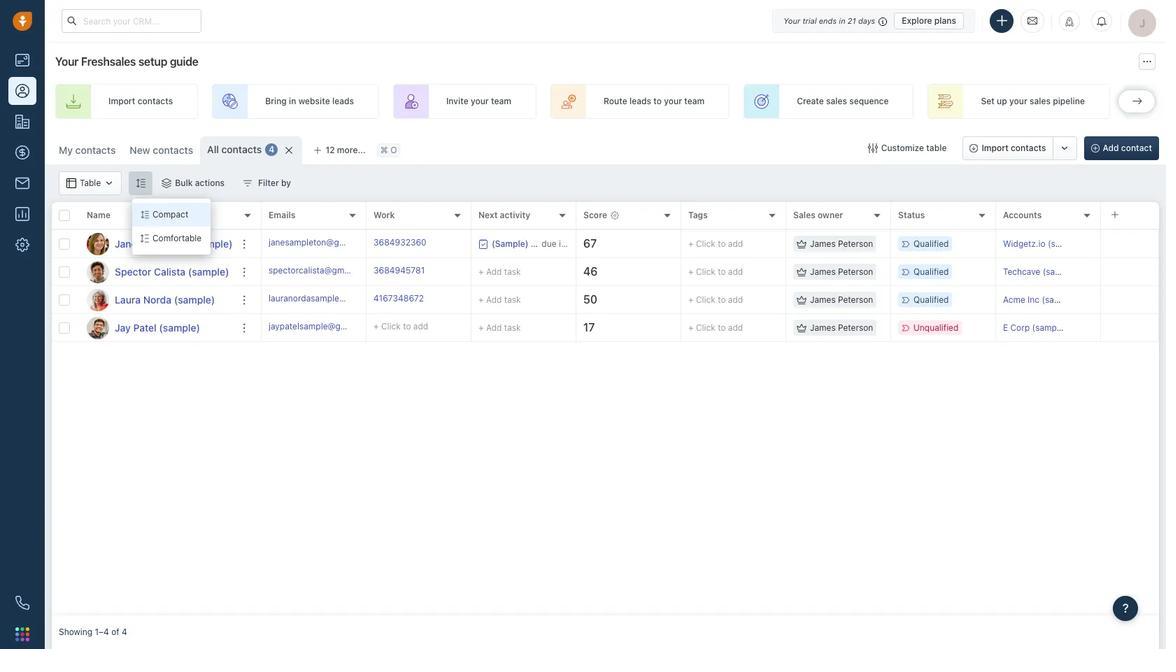 Task type: locate. For each thing, give the bounding box(es) containing it.
new
[[130, 144, 150, 156]]

janesampleton@gmail.com 3684932360
[[269, 237, 427, 248]]

2 vertical spatial container_wx8msf4aqz5i3rn1 image
[[797, 323, 807, 333]]

contacts right my
[[75, 144, 116, 156]]

import for import contacts link
[[108, 96, 135, 107]]

your right route
[[664, 96, 682, 107]]

0 horizontal spatial import contacts
[[108, 96, 173, 107]]

your for your trial ends in 21 days
[[784, 16, 801, 25]]

add
[[728, 239, 743, 249], [728, 267, 743, 277], [728, 295, 743, 305], [413, 321, 428, 332], [728, 323, 743, 333]]

(sample) for laura norda (sample)
[[174, 294, 215, 305]]

1 james from the top
[[810, 239, 836, 249]]

1 vertical spatial qualified
[[914, 267, 949, 277]]

actions
[[195, 178, 225, 188]]

of
[[111, 627, 119, 638]]

import down up
[[982, 143, 1009, 153]]

techcave (sample) link
[[1003, 267, 1078, 277]]

0 horizontal spatial leads
[[332, 96, 354, 107]]

2 sales from the left
[[1030, 96, 1051, 107]]

+ add task
[[479, 266, 521, 277], [479, 294, 521, 305], [479, 322, 521, 333]]

(sample) down laura norda (sample) link
[[159, 322, 200, 333]]

1 task from the top
[[504, 266, 521, 277]]

explore plans
[[902, 15, 957, 26]]

1 horizontal spatial leads
[[630, 96, 651, 107]]

2 leads from the left
[[630, 96, 651, 107]]

2 task from the top
[[504, 294, 521, 305]]

james peterson
[[810, 239, 874, 249], [810, 267, 874, 277], [810, 295, 874, 305], [810, 323, 874, 333]]

4 peterson from the top
[[838, 323, 874, 333]]

in inside the bring in website leads link
[[289, 96, 296, 107]]

press space to select this row. row containing jay patel (sample)
[[52, 314, 262, 342]]

to for 46
[[718, 267, 726, 277]]

add
[[1103, 143, 1119, 153], [486, 266, 502, 277], [486, 294, 502, 305], [486, 322, 502, 333]]

set
[[981, 96, 995, 107]]

import inside import contacts button
[[982, 143, 1009, 153]]

qualified for 46
[[914, 267, 949, 277]]

1 qualified from the top
[[914, 239, 949, 249]]

import down your freshsales setup guide
[[108, 96, 135, 107]]

import contacts down set up your sales pipeline link
[[982, 143, 1047, 153]]

1 team from the left
[[491, 96, 511, 107]]

team inside 'link'
[[685, 96, 705, 107]]

sales
[[826, 96, 847, 107], [1030, 96, 1051, 107]]

container_wx8msf4aqz5i3rn1 image
[[868, 143, 878, 153], [66, 178, 76, 188], [104, 178, 114, 188], [162, 178, 172, 188], [797, 239, 807, 249], [797, 267, 807, 277], [797, 295, 807, 305]]

3 cell from the top
[[1101, 286, 1160, 313]]

2 + add task from the top
[[479, 294, 521, 305]]

bulk actions button
[[153, 171, 234, 195]]

customize table
[[882, 143, 947, 153]]

1 horizontal spatial 4
[[269, 144, 275, 155]]

style_myh0__igzzd8unmi image
[[136, 178, 146, 188]]

sequence
[[850, 96, 889, 107]]

my contacts button
[[52, 136, 123, 164], [59, 144, 116, 156]]

1 your from the left
[[471, 96, 489, 107]]

2 james peterson from the top
[[810, 267, 874, 277]]

0 horizontal spatial 4
[[122, 627, 127, 638]]

4 cell from the top
[[1101, 314, 1160, 341]]

jane
[[115, 238, 137, 249]]

1 vertical spatial your
[[55, 55, 79, 68]]

click for 50
[[696, 295, 716, 305]]

sales right create
[[826, 96, 847, 107]]

1 horizontal spatial your
[[664, 96, 682, 107]]

all contacts 4
[[207, 143, 275, 155]]

container_wx8msf4aqz5i3rn1 image inside filter by button
[[243, 178, 253, 188]]

1 james peterson from the top
[[810, 239, 874, 249]]

press space to select this row. row containing spector calista (sample)
[[52, 258, 262, 286]]

leads inside 'link'
[[630, 96, 651, 107]]

+ add task for 17
[[479, 322, 521, 333]]

your left trial
[[784, 16, 801, 25]]

invite your team
[[446, 96, 511, 107]]

0 vertical spatial 4
[[269, 144, 275, 155]]

route leads to your team link
[[551, 84, 730, 119]]

janesampleton@gmail.com link
[[269, 236, 375, 251]]

(sample) for spector calista (sample)
[[188, 266, 229, 277]]

james peterson for 50
[[810, 295, 874, 305]]

4 right of
[[122, 627, 127, 638]]

4 + click to add from the top
[[689, 323, 743, 333]]

james
[[810, 239, 836, 249], [810, 267, 836, 277], [810, 295, 836, 305], [810, 323, 836, 333]]

contacts right new
[[153, 144, 193, 156]]

to
[[654, 96, 662, 107], [718, 239, 726, 249], [718, 267, 726, 277], [718, 295, 726, 305], [403, 321, 411, 332], [718, 323, 726, 333]]

0 horizontal spatial your
[[471, 96, 489, 107]]

0 vertical spatial import contacts
[[108, 96, 173, 107]]

1 vertical spatial import contacts
[[982, 143, 1047, 153]]

ends
[[819, 16, 837, 25]]

3684945781 link
[[374, 264, 425, 279]]

1 horizontal spatial your
[[784, 16, 801, 25]]

cell
[[1101, 230, 1160, 258], [1101, 258, 1160, 286], [1101, 286, 1160, 313], [1101, 314, 1160, 341]]

calista
[[154, 266, 186, 277]]

1 horizontal spatial import
[[982, 143, 1009, 153]]

3 james peterson from the top
[[810, 295, 874, 305]]

your inside 'link'
[[664, 96, 682, 107]]

4 up filter by
[[269, 144, 275, 155]]

team
[[491, 96, 511, 107], [685, 96, 705, 107]]

2 row group from the left
[[262, 230, 1160, 342]]

dialog
[[132, 199, 211, 255]]

1 row group from the left
[[52, 230, 262, 342]]

2 + click to add from the top
[[689, 267, 743, 277]]

(sample) right calista
[[188, 266, 229, 277]]

peterson for 67
[[838, 239, 874, 249]]

trial
[[803, 16, 817, 25]]

next activity
[[479, 210, 531, 221]]

to inside 'link'
[[654, 96, 662, 107]]

phone image
[[15, 596, 29, 610]]

1 vertical spatial import
[[982, 143, 1009, 153]]

grid
[[52, 201, 1160, 616]]

import contacts inside button
[[982, 143, 1047, 153]]

1 + add task from the top
[[479, 266, 521, 277]]

s image
[[87, 261, 109, 283]]

0 horizontal spatial import
[[108, 96, 135, 107]]

1 vertical spatial task
[[504, 294, 521, 305]]

3 task from the top
[[504, 322, 521, 333]]

in left 21 at right
[[839, 16, 846, 25]]

bulk
[[175, 178, 193, 188]]

import
[[108, 96, 135, 107], [982, 143, 1009, 153]]

3 qualified from the top
[[914, 295, 949, 305]]

click for 46
[[696, 267, 716, 277]]

to for 67
[[718, 239, 726, 249]]

(sample) right sampleton
[[192, 238, 233, 249]]

name row
[[52, 202, 262, 230]]

press space to select this row. row containing jane sampleton (sample)
[[52, 230, 262, 258]]

james peterson for 17
[[810, 323, 874, 333]]

container_wx8msf4aqz5i3rn1 image inside customize table button
[[868, 143, 878, 153]]

corp
[[1011, 323, 1030, 333]]

contacts down the set up your sales pipeline
[[1011, 143, 1047, 153]]

click for 17
[[696, 323, 716, 333]]

bring in website leads link
[[212, 84, 379, 119]]

2 vertical spatial task
[[504, 322, 521, 333]]

jaypatelsample@gmail.com
[[269, 321, 376, 332]]

(sample) right "inc"
[[1042, 295, 1077, 305]]

2 cell from the top
[[1101, 258, 1160, 286]]

2 vertical spatial qualified
[[914, 295, 949, 305]]

bulk actions
[[175, 178, 225, 188]]

0 vertical spatial container_wx8msf4aqz5i3rn1 image
[[243, 178, 253, 188]]

+ click to add for 46
[[689, 267, 743, 277]]

2 team from the left
[[685, 96, 705, 107]]

1 peterson from the top
[[838, 239, 874, 249]]

your
[[784, 16, 801, 25], [55, 55, 79, 68]]

more...
[[337, 145, 366, 155]]

invite
[[446, 96, 469, 107]]

add for 50
[[728, 295, 743, 305]]

12
[[326, 145, 335, 155]]

1 vertical spatial 4
[[122, 627, 127, 638]]

days
[[859, 16, 876, 25]]

freshworks switcher image
[[15, 628, 29, 642]]

(sample) right corp
[[1033, 323, 1067, 333]]

press space to select this row. row
[[52, 230, 262, 258], [262, 230, 1160, 258], [52, 258, 262, 286], [262, 258, 1160, 286], [52, 286, 262, 314], [262, 286, 1160, 314], [52, 314, 262, 342], [262, 314, 1160, 342]]

your trial ends in 21 days
[[784, 16, 876, 25]]

import inside import contacts link
[[108, 96, 135, 107]]

import contacts for import contacts button
[[982, 143, 1047, 153]]

+ click to add for 17
[[689, 323, 743, 333]]

2 vertical spatial + add task
[[479, 322, 521, 333]]

3 + add task from the top
[[479, 322, 521, 333]]

your right "invite" at the top of page
[[471, 96, 489, 107]]

(sample) for jane sampleton (sample)
[[192, 238, 233, 249]]

jane sampleton (sample) link
[[115, 237, 233, 251]]

3 james from the top
[[810, 295, 836, 305]]

1 horizontal spatial import contacts
[[982, 143, 1047, 153]]

container_wx8msf4aqz5i3rn1 image for james peterson
[[797, 323, 807, 333]]

jaypatelsample@gmail.com link
[[269, 320, 376, 335]]

e
[[1003, 323, 1008, 333]]

+
[[689, 239, 694, 249], [479, 266, 484, 277], [689, 267, 694, 277], [479, 294, 484, 305], [689, 295, 694, 305], [374, 321, 379, 332], [479, 322, 484, 333], [689, 323, 694, 333]]

0 horizontal spatial your
[[55, 55, 79, 68]]

0 vertical spatial import
[[108, 96, 135, 107]]

container_wx8msf4aqz5i3rn1 image
[[243, 178, 253, 188], [479, 239, 488, 249], [797, 323, 807, 333]]

1–4
[[95, 627, 109, 638]]

0 horizontal spatial team
[[491, 96, 511, 107]]

2 your from the left
[[664, 96, 682, 107]]

showing 1–4 of 4
[[59, 627, 127, 638]]

4 james peterson from the top
[[810, 323, 874, 333]]

0 vertical spatial + add task
[[479, 266, 521, 277]]

1 cell from the top
[[1101, 230, 1160, 258]]

next
[[479, 210, 498, 221]]

contacts
[[138, 96, 173, 107], [1011, 143, 1047, 153], [222, 143, 262, 155], [75, 144, 116, 156], [153, 144, 193, 156]]

1 horizontal spatial team
[[685, 96, 705, 107]]

sampleton
[[139, 238, 189, 249]]

in right bring
[[289, 96, 296, 107]]

row group
[[52, 230, 262, 342], [262, 230, 1160, 342]]

2 horizontal spatial your
[[1010, 96, 1028, 107]]

press space to select this row. row containing 46
[[262, 258, 1160, 286]]

2 qualified from the top
[[914, 267, 949, 277]]

add for 50
[[486, 294, 502, 305]]

sales
[[794, 210, 816, 221]]

peterson for 46
[[838, 267, 874, 277]]

task for 50
[[504, 294, 521, 305]]

0 vertical spatial your
[[784, 16, 801, 25]]

e corp (sample)
[[1003, 323, 1067, 333]]

2 peterson from the top
[[838, 267, 874, 277]]

table
[[80, 178, 101, 189]]

0 horizontal spatial container_wx8msf4aqz5i3rn1 image
[[243, 178, 253, 188]]

task for 17
[[504, 322, 521, 333]]

1 + click to add from the top
[[689, 239, 743, 249]]

website
[[299, 96, 330, 107]]

0 vertical spatial qualified
[[914, 239, 949, 249]]

1 vertical spatial container_wx8msf4aqz5i3rn1 image
[[479, 239, 488, 249]]

add inside add contact button
[[1103, 143, 1119, 153]]

name column header
[[80, 202, 262, 230]]

0 horizontal spatial in
[[289, 96, 296, 107]]

⌘
[[381, 145, 388, 156]]

leads
[[332, 96, 354, 107], [630, 96, 651, 107]]

(sample) down spector calista (sample) link
[[174, 294, 215, 305]]

click
[[696, 239, 716, 249], [696, 267, 716, 277], [696, 295, 716, 305], [381, 321, 401, 332], [696, 323, 716, 333]]

1 horizontal spatial in
[[839, 16, 846, 25]]

4
[[269, 144, 275, 155], [122, 627, 127, 638]]

3 peterson from the top
[[838, 295, 874, 305]]

0 vertical spatial in
[[839, 16, 846, 25]]

import contacts down setup
[[108, 96, 173, 107]]

1 horizontal spatial sales
[[1030, 96, 1051, 107]]

1 vertical spatial in
[[289, 96, 296, 107]]

spector calista (sample)
[[115, 266, 229, 277]]

2 horizontal spatial container_wx8msf4aqz5i3rn1 image
[[797, 323, 807, 333]]

compact
[[153, 210, 188, 220]]

james for 67
[[810, 239, 836, 249]]

0 horizontal spatial sales
[[826, 96, 847, 107]]

import contacts
[[108, 96, 173, 107], [982, 143, 1047, 153]]

2 james from the top
[[810, 267, 836, 277]]

1 vertical spatial + add task
[[479, 294, 521, 305]]

3 + click to add from the top
[[689, 295, 743, 305]]

leads right website
[[332, 96, 354, 107]]

qualified for 50
[[914, 295, 949, 305]]

sales left pipeline
[[1030, 96, 1051, 107]]

0 vertical spatial task
[[504, 266, 521, 277]]

your right up
[[1010, 96, 1028, 107]]

activity
[[500, 210, 531, 221]]

your left freshsales
[[55, 55, 79, 68]]

contacts inside button
[[1011, 143, 1047, 153]]

new contacts
[[130, 144, 193, 156]]

4 james from the top
[[810, 323, 836, 333]]

leads right route
[[630, 96, 651, 107]]

Search your CRM... text field
[[62, 9, 202, 33]]



Task type: describe. For each thing, give the bounding box(es) containing it.
set up your sales pipeline
[[981, 96, 1085, 107]]

showing
[[59, 627, 92, 638]]

to for 17
[[718, 323, 726, 333]]

invite your team link
[[393, 84, 537, 119]]

add for 46
[[486, 266, 502, 277]]

+ add task for 50
[[479, 294, 521, 305]]

patel
[[133, 322, 157, 333]]

peterson for 50
[[838, 295, 874, 305]]

jay patel (sample) link
[[115, 321, 200, 335]]

sales owner
[[794, 210, 843, 221]]

row group containing 67
[[262, 230, 1160, 342]]

spectorcalista@gmail.com 3684945781
[[269, 265, 425, 276]]

route
[[604, 96, 627, 107]]

james for 50
[[810, 295, 836, 305]]

lauranordasample@gmail.com
[[269, 293, 388, 304]]

phone element
[[8, 589, 36, 617]]

filter by button
[[234, 171, 300, 195]]

laura
[[115, 294, 141, 305]]

+ add task for 46
[[479, 266, 521, 277]]

acme inc (sample) link
[[1003, 295, 1077, 305]]

accounts
[[1003, 210, 1042, 221]]

up
[[997, 96, 1007, 107]]

cell for 67
[[1101, 230, 1160, 258]]

acme
[[1003, 295, 1026, 305]]

add for 17
[[486, 322, 502, 333]]

o
[[391, 145, 397, 156]]

explore
[[902, 15, 932, 26]]

1 sales from the left
[[826, 96, 847, 107]]

your for your freshsales setup guide
[[55, 55, 79, 68]]

(sample) for jay patel (sample)
[[159, 322, 200, 333]]

4167348672
[[374, 293, 424, 304]]

(sample) up techcave (sample)
[[1048, 239, 1083, 249]]

pipeline
[[1053, 96, 1085, 107]]

create sales sequence link
[[744, 84, 914, 119]]

table
[[927, 143, 947, 153]]

janesampleton@gmail.com
[[269, 237, 375, 248]]

(sample) for acme inc (sample)
[[1042, 295, 1077, 305]]

3684932360
[[374, 237, 427, 248]]

j image
[[87, 233, 109, 255]]

+ click to add for 67
[[689, 239, 743, 249]]

my
[[59, 144, 73, 156]]

widgetz.io (sample)
[[1003, 239, 1083, 249]]

widgetz.io (sample) link
[[1003, 239, 1083, 249]]

j image
[[87, 317, 109, 339]]

status
[[899, 210, 925, 221]]

import contacts group
[[963, 136, 1077, 160]]

cell for 50
[[1101, 286, 1160, 313]]

grid containing 67
[[52, 201, 1160, 616]]

customize
[[882, 143, 924, 153]]

press space to select this row. row containing 67
[[262, 230, 1160, 258]]

all contacts link
[[207, 143, 262, 157]]

name
[[87, 210, 111, 221]]

unqualified
[[914, 323, 959, 333]]

your freshsales setup guide
[[55, 55, 198, 68]]

67
[[584, 237, 597, 250]]

dialog containing compact
[[132, 199, 211, 255]]

create
[[797, 96, 824, 107]]

press space to select this row. row containing 50
[[262, 286, 1160, 314]]

your inside 'link'
[[471, 96, 489, 107]]

james peterson for 67
[[810, 239, 874, 249]]

owner
[[818, 210, 843, 221]]

contacts right the all
[[222, 143, 262, 155]]

score
[[584, 210, 607, 221]]

click for 67
[[696, 239, 716, 249]]

acme inc (sample)
[[1003, 295, 1077, 305]]

add for 67
[[728, 239, 743, 249]]

cell for 46
[[1101, 258, 1160, 286]]

guide
[[170, 55, 198, 68]]

widgetz.io
[[1003, 239, 1046, 249]]

12 more...
[[326, 145, 366, 155]]

jay patel (sample)
[[115, 322, 200, 333]]

add contact
[[1103, 143, 1153, 153]]

techcave (sample)
[[1003, 267, 1078, 277]]

peterson for 17
[[838, 323, 874, 333]]

team inside 'link'
[[491, 96, 511, 107]]

press space to select this row. row containing laura norda (sample)
[[52, 286, 262, 314]]

inc
[[1028, 295, 1040, 305]]

my contacts
[[59, 144, 116, 156]]

4167348672 link
[[374, 292, 424, 307]]

laura norda (sample)
[[115, 294, 215, 305]]

(sample) for e corp (sample)
[[1033, 323, 1067, 333]]

tags
[[689, 210, 708, 221]]

3 your from the left
[[1010, 96, 1028, 107]]

50
[[584, 293, 598, 306]]

46
[[584, 265, 598, 278]]

press space to select this row. row containing 17
[[262, 314, 1160, 342]]

e corp (sample) link
[[1003, 323, 1067, 333]]

james peterson for 46
[[810, 267, 874, 277]]

work
[[374, 210, 395, 221]]

set up your sales pipeline link
[[928, 84, 1110, 119]]

spector calista (sample) link
[[115, 265, 229, 279]]

spector
[[115, 266, 151, 277]]

l image
[[87, 289, 109, 311]]

spectorcalista@gmail.com
[[269, 265, 373, 276]]

+ click to add for 50
[[689, 295, 743, 305]]

emails
[[269, 210, 296, 221]]

row group containing jane sampleton (sample)
[[52, 230, 262, 342]]

techcave
[[1003, 267, 1041, 277]]

create sales sequence
[[797, 96, 889, 107]]

route leads to your team
[[604, 96, 705, 107]]

3684932360 link
[[374, 236, 427, 251]]

⌘ o
[[381, 145, 397, 156]]

cell for 17
[[1101, 314, 1160, 341]]

freshsales
[[81, 55, 136, 68]]

qualified for 67
[[914, 239, 949, 249]]

4 inside all contacts 4
[[269, 144, 275, 155]]

setup
[[138, 55, 167, 68]]

to for 50
[[718, 295, 726, 305]]

lauranordasample@gmail.com link
[[269, 292, 388, 307]]

import for import contacts button
[[982, 143, 1009, 153]]

comfortable
[[153, 233, 202, 244]]

send email image
[[1028, 15, 1038, 27]]

jaypatelsample@gmail.com + click to add
[[269, 321, 428, 332]]

bring
[[265, 96, 287, 107]]

container_wx8msf4aqz5i3rn1 image for filter by
[[243, 178, 253, 188]]

table button
[[59, 171, 122, 195]]

1 leads from the left
[[332, 96, 354, 107]]

jane sampleton (sample)
[[115, 238, 233, 249]]

james for 46
[[810, 267, 836, 277]]

bring in website leads
[[265, 96, 354, 107]]

container_wx8msf4aqz5i3rn1 image inside bulk actions button
[[162, 178, 172, 188]]

task for 46
[[504, 266, 521, 277]]

add for 17
[[728, 323, 743, 333]]

12 more... button
[[306, 141, 374, 160]]

1 horizontal spatial container_wx8msf4aqz5i3rn1 image
[[479, 239, 488, 249]]

laura norda (sample) link
[[115, 293, 215, 307]]

jay
[[115, 322, 131, 333]]

spectorcalista@gmail.com link
[[269, 264, 373, 279]]

(sample) down widgetz.io (sample)
[[1043, 267, 1078, 277]]

import contacts for import contacts link
[[108, 96, 173, 107]]

import contacts button
[[963, 136, 1054, 160]]

contacts down setup
[[138, 96, 173, 107]]

plans
[[935, 15, 957, 26]]

add for 46
[[728, 267, 743, 277]]

james for 17
[[810, 323, 836, 333]]

explore plans link
[[894, 12, 964, 29]]



Task type: vqa. For each thing, say whether or not it's contained in the screenshot.
Import contacts to the left
yes



